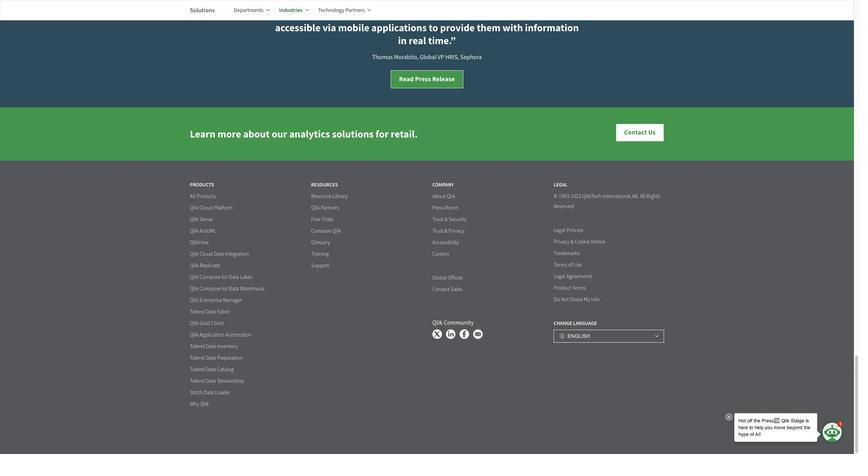 Task type: locate. For each thing, give the bounding box(es) containing it.
press room link
[[432, 205, 458, 212]]

qlik inside "link"
[[190, 228, 199, 234]]

1 vertical spatial trust
[[432, 228, 443, 234]]

1 vertical spatial for
[[222, 274, 228, 281]]

data down talend data catalog link
[[206, 378, 216, 385]]

1 vertical spatial partners
[[321, 205, 339, 211]]

data for stewardship
[[206, 378, 216, 385]]

partners for technology partners
[[346, 7, 365, 14]]

support
[[311, 262, 329, 269]]

contact left us
[[624, 128, 647, 137]]

contact inside 'link'
[[624, 128, 647, 137]]

notice
[[591, 239, 605, 245]]

qlik cloud platform link
[[190, 205, 233, 212]]

terms down agreements
[[572, 285, 586, 292]]

products up qlik cloud platform on the left of the page
[[196, 193, 216, 200]]

data left the lakes
[[229, 274, 239, 281]]

not
[[561, 296, 569, 303]]

1 trust from the top
[[432, 216, 443, 223]]

1 vertical spatial compose
[[200, 285, 221, 292]]

privacy up trademarks
[[554, 239, 569, 245]]

qlik inside 'link'
[[190, 274, 199, 281]]

1 horizontal spatial privacy
[[554, 239, 569, 245]]

0 horizontal spatial privacy
[[449, 228, 464, 234]]

data up manager
[[229, 285, 239, 292]]

3 legal from the top
[[554, 273, 565, 280]]

qlik down qlikview link
[[190, 251, 199, 258]]

1 vertical spatial contact
[[432, 286, 450, 293]]

all products link
[[190, 193, 216, 200]]

all up qlik cloud platform on the left of the page
[[190, 193, 195, 200]]

trust inside "link"
[[432, 228, 443, 234]]

for down qlik compose for data lakes 'link'
[[222, 285, 228, 292]]

qlikview link
[[190, 239, 209, 246]]

qlik left gold
[[190, 320, 199, 327]]

press
[[415, 75, 431, 83], [432, 205, 444, 211]]

0 vertical spatial press
[[415, 75, 431, 83]]

trademarks link
[[554, 250, 580, 257]]

2023
[[571, 193, 581, 200]]

integration
[[225, 251, 249, 258]]

data inside stitch data loader link
[[204, 389, 214, 396]]

data inside talend data inventory link
[[206, 343, 216, 350]]

qlik for qlik cloud platform
[[190, 205, 199, 211]]

global offices
[[432, 275, 463, 281]]

1 vertical spatial products
[[196, 193, 216, 200]]

thomas
[[372, 53, 393, 61]]

talend up gold
[[190, 309, 205, 315]]

talend data stewardship link
[[190, 378, 244, 385]]

accessibility link
[[432, 239, 459, 246]]

product
[[554, 285, 571, 292]]

3 talend from the top
[[190, 355, 205, 362]]

1 vertical spatial cloud
[[200, 251, 213, 258]]

talend up 'stitch'
[[190, 378, 205, 385]]

contact down global offices 'link'
[[432, 286, 450, 293]]

qlik cloud data integration
[[190, 251, 249, 258]]

legal agreements link
[[554, 273, 593, 280]]

loader
[[215, 389, 230, 396]]

talend up talend data catalog
[[190, 355, 205, 362]]

compose down replicate
[[200, 274, 221, 281]]

qlik left enterprise
[[190, 297, 199, 304]]

global inside 'link'
[[432, 275, 447, 281]]

press right "read"
[[415, 75, 431, 83]]

talend data fabric link
[[190, 309, 231, 316]]

solutions
[[332, 127, 374, 141]]

community
[[444, 319, 474, 327]]

1 talend from the top
[[190, 309, 205, 315]]

product terms
[[554, 285, 586, 292]]

contact for contact sales
[[432, 286, 450, 293]]

talend for talend data inventory
[[190, 343, 205, 350]]

security
[[449, 216, 467, 223]]

qlik replicate link
[[190, 262, 220, 269]]

us
[[648, 128, 656, 137]]

thomas morabito, global vp hris, sephora
[[372, 53, 482, 61]]

qlik
[[447, 193, 455, 200], [190, 205, 199, 211], [311, 205, 320, 211], [190, 216, 199, 223], [190, 228, 199, 234], [333, 228, 341, 234], [190, 251, 199, 258], [190, 262, 199, 269], [190, 274, 199, 281], [190, 285, 199, 292], [190, 297, 199, 304], [432, 319, 443, 327], [190, 320, 199, 327], [190, 332, 199, 338], [200, 401, 209, 408]]

& left cookie in the right of the page
[[571, 239, 574, 245]]

talend for talend data preparation
[[190, 355, 205, 362]]

global up "contact sales"
[[432, 275, 447, 281]]

trust & security link
[[432, 216, 467, 223]]

why qlik
[[190, 401, 209, 408]]

0 vertical spatial contact
[[624, 128, 647, 137]]

data for fabric
[[206, 309, 216, 315]]

products inside the all products link
[[196, 193, 216, 200]]

data inside qlik compose for data lakes 'link'
[[229, 274, 239, 281]]

stewardship
[[217, 378, 244, 385]]

terms of use link
[[554, 262, 582, 269]]

resources
[[311, 182, 338, 188]]

talend data preparation link
[[190, 355, 243, 362]]

2 all from the left
[[640, 193, 646, 200]]

0 vertical spatial compose
[[200, 274, 221, 281]]

qlik left community
[[432, 319, 443, 327]]

data inside talend data stewardship "link"
[[206, 378, 216, 385]]

legal inside legal agreements link
[[554, 273, 565, 280]]

products
[[190, 182, 214, 188], [196, 193, 216, 200]]

partners inside 'link'
[[346, 7, 365, 14]]

2 vertical spatial legal
[[554, 273, 565, 280]]

0 horizontal spatial all
[[190, 193, 195, 200]]

trust for trust & security
[[432, 216, 443, 223]]

accessibility
[[432, 239, 459, 246]]

qlik community
[[432, 319, 474, 327]]

compose up enterprise
[[200, 285, 221, 292]]

talend down the application
[[190, 343, 205, 350]]

2 vertical spatial &
[[571, 239, 574, 245]]

data inside qlik cloud data integration link
[[214, 251, 224, 258]]

legal policies link
[[554, 227, 583, 234]]

press room
[[432, 205, 458, 211]]

2 cloud from the top
[[200, 251, 213, 258]]

sense
[[200, 216, 213, 223]]

free trials link
[[311, 216, 333, 223]]

data inside talend data catalog link
[[206, 366, 216, 373]]

1 horizontal spatial partners
[[346, 7, 365, 14]]

qlik up qlik enterprise manager
[[190, 285, 199, 292]]

privacy down security
[[449, 228, 464, 234]]

for for warehouse
[[222, 285, 228, 292]]

resource
[[311, 193, 331, 200]]

2 vertical spatial for
[[222, 285, 228, 292]]

legal up the product
[[554, 273, 565, 280]]

legal up '1993-'
[[554, 182, 568, 188]]

qlik application automation link
[[190, 332, 252, 339]]

qlik compose for data warehouse link
[[190, 285, 265, 293]]

about qlik link
[[432, 193, 455, 200]]

trust up accessibility
[[432, 228, 443, 234]]

all right ab,
[[640, 193, 646, 200]]

0 vertical spatial privacy
[[449, 228, 464, 234]]

compose for qlik compose for data warehouse
[[200, 285, 221, 292]]

qlik up qlikview
[[190, 228, 199, 234]]

ab,
[[632, 193, 639, 200]]

room
[[445, 205, 458, 211]]

fabric
[[217, 309, 231, 315]]

0 vertical spatial terms
[[554, 262, 567, 268]]

0 vertical spatial legal
[[554, 182, 568, 188]]

0 vertical spatial cloud
[[200, 205, 213, 211]]

legal inside legal policies link
[[554, 227, 565, 234]]

for up qlik compose for data warehouse
[[222, 274, 228, 281]]

0 vertical spatial partners
[[346, 7, 365, 14]]

stitch data loader link
[[190, 389, 230, 397]]

1 vertical spatial privacy
[[554, 239, 569, 245]]

© 1993-2023 qliktech international ab, all rights reserved
[[554, 193, 660, 210]]

industries link
[[279, 2, 309, 18]]

qlik up qlik sense
[[190, 205, 199, 211]]

©
[[554, 193, 558, 200]]

qlik for qlik application automation
[[190, 332, 199, 338]]

& up accessibility
[[445, 228, 448, 234]]

global
[[420, 53, 436, 61], [432, 275, 447, 281]]

data up talend data catalog
[[206, 355, 216, 362]]

4 talend from the top
[[190, 366, 205, 373]]

trademarks
[[554, 250, 580, 257]]

legal policies
[[554, 227, 583, 234]]

trials
[[322, 216, 333, 223]]

contact
[[624, 128, 647, 137], [432, 286, 450, 293]]

cloud up qlik replicate
[[200, 251, 213, 258]]

data up replicate
[[214, 251, 224, 258]]

2 legal from the top
[[554, 227, 565, 234]]

qlik for qlik compose for data lakes
[[190, 274, 199, 281]]

solutions menu bar
[[190, 2, 380, 18]]

global left vp
[[420, 53, 436, 61]]

partners down resource library link at the left of the page
[[321, 205, 339, 211]]

2 compose from the top
[[200, 285, 221, 292]]

0 vertical spatial products
[[190, 182, 214, 188]]

retail.
[[391, 127, 418, 141]]

talend down talend data preparation link
[[190, 366, 205, 373]]

qlik down the qlik gold client link on the bottom left of page
[[190, 332, 199, 338]]

0 horizontal spatial press
[[415, 75, 431, 83]]

partners right technology
[[346, 7, 365, 14]]

compose
[[200, 274, 221, 281], [200, 285, 221, 292]]

careers link
[[432, 251, 449, 258]]

trust down press room link
[[432, 216, 443, 223]]

5 talend from the top
[[190, 378, 205, 385]]

cloud for data
[[200, 251, 213, 258]]

press down about
[[432, 205, 444, 211]]

legal for legal agreements
[[554, 273, 565, 280]]

terms of use
[[554, 262, 582, 268]]

qlik up "free"
[[311, 205, 320, 211]]

2 trust from the top
[[432, 228, 443, 234]]

data down the application
[[206, 343, 216, 350]]

for inside 'link'
[[222, 274, 228, 281]]

0 horizontal spatial partners
[[321, 205, 339, 211]]

for left retail.
[[376, 127, 389, 141]]

1 vertical spatial &
[[445, 228, 448, 234]]

data right 'stitch'
[[204, 389, 214, 396]]

cloud up sense
[[200, 205, 213, 211]]

talend inside "link"
[[190, 378, 205, 385]]

0 vertical spatial trust
[[432, 216, 443, 223]]

cloud for platform
[[200, 205, 213, 211]]

compare
[[311, 228, 331, 234]]

qlik for qlik community
[[432, 319, 443, 327]]

library
[[332, 193, 348, 200]]

terms left of
[[554, 262, 567, 268]]

reserved
[[554, 203, 574, 210]]

1 compose from the top
[[200, 274, 221, 281]]

0 horizontal spatial contact
[[432, 286, 450, 293]]

2 talend from the top
[[190, 343, 205, 350]]

training link
[[311, 251, 329, 258]]

0 horizontal spatial terms
[[554, 262, 567, 268]]

qlik for qlik enterprise manager
[[190, 297, 199, 304]]

legal left 'policies'
[[554, 227, 565, 234]]

data down enterprise
[[206, 309, 216, 315]]

& inside "link"
[[445, 228, 448, 234]]

terms
[[554, 262, 567, 268], [572, 285, 586, 292]]

qlik down qlik replicate link
[[190, 274, 199, 281]]

qlik partners link
[[311, 205, 339, 212]]

contact for contact us
[[624, 128, 647, 137]]

talend
[[190, 309, 205, 315], [190, 343, 205, 350], [190, 355, 205, 362], [190, 366, 205, 373], [190, 378, 205, 385]]

data inside talend data fabric link
[[206, 309, 216, 315]]

compose for qlik compose for data lakes
[[200, 274, 221, 281]]

talend for talend data catalog
[[190, 366, 205, 373]]

1 cloud from the top
[[200, 205, 213, 211]]

compose inside 'link'
[[200, 274, 221, 281]]

1 horizontal spatial terms
[[572, 285, 586, 292]]

cookie
[[575, 239, 590, 245]]

qlik gold client link
[[190, 320, 224, 327]]

1 vertical spatial global
[[432, 275, 447, 281]]

0 vertical spatial global
[[420, 53, 436, 61]]

data down talend data preparation link
[[206, 366, 216, 373]]

1 legal from the top
[[554, 182, 568, 188]]

trust & security
[[432, 216, 467, 223]]

contact inside "link"
[[432, 286, 450, 293]]

0 vertical spatial &
[[445, 216, 448, 223]]

1 vertical spatial press
[[432, 205, 444, 211]]

trust & privacy link
[[432, 228, 464, 235]]

& down press room link
[[445, 216, 448, 223]]

analytics
[[289, 127, 330, 141]]

qlik compose for data lakes link
[[190, 274, 253, 281]]

1 horizontal spatial contact
[[624, 128, 647, 137]]

qlik left replicate
[[190, 262, 199, 269]]

data inside talend data preparation link
[[206, 355, 216, 362]]

product terms link
[[554, 285, 586, 292]]

all inside © 1993-2023 qliktech international ab, all rights reserved
[[640, 193, 646, 200]]

talend for talend data fabric
[[190, 309, 205, 315]]

products up all products
[[190, 182, 214, 188]]

0 vertical spatial for
[[376, 127, 389, 141]]

my
[[584, 296, 590, 303]]

1 vertical spatial legal
[[554, 227, 565, 234]]

qlik left sense
[[190, 216, 199, 223]]

free
[[311, 216, 321, 223]]

1 horizontal spatial all
[[640, 193, 646, 200]]



Task type: vqa. For each thing, say whether or not it's contained in the screenshot.
Qlik related to Qlik Application Automation
yes



Task type: describe. For each thing, give the bounding box(es) containing it.
read press release
[[399, 75, 455, 83]]

our
[[272, 127, 287, 141]]

qlik application automation
[[190, 332, 252, 338]]

departments
[[234, 7, 264, 14]]

talend data fabric
[[190, 309, 231, 315]]

talend data inventory
[[190, 343, 238, 350]]

qlik for qlik compose for data warehouse
[[190, 285, 199, 292]]

privacy & cookie notice link
[[554, 239, 605, 246]]

resource library
[[311, 193, 348, 200]]

international
[[602, 193, 631, 200]]

vp
[[438, 53, 444, 61]]

automl
[[200, 228, 216, 234]]

about
[[243, 127, 270, 141]]

for for lakes
[[222, 274, 228, 281]]

glossary
[[311, 239, 330, 246]]

learn
[[190, 127, 215, 141]]

gold
[[200, 320, 210, 327]]

1 horizontal spatial press
[[432, 205, 444, 211]]

qlik gold client
[[190, 320, 224, 327]]

qlik cloud platform
[[190, 205, 233, 211]]

sales
[[451, 286, 462, 293]]

info
[[591, 296, 600, 303]]

qlik for qlik partners
[[311, 205, 320, 211]]

stitch
[[190, 389, 203, 396]]

data for preparation
[[206, 355, 216, 362]]

global offices link
[[432, 275, 463, 282]]

legal for legal
[[554, 182, 568, 188]]

departments link
[[234, 2, 270, 18]]

qlik right why
[[200, 401, 209, 408]]

qlik automl
[[190, 228, 216, 234]]

do not share my info link
[[554, 296, 600, 303]]

qlik enterprise manager link
[[190, 297, 242, 304]]

qlik for qlik automl
[[190, 228, 199, 234]]

share
[[570, 296, 583, 303]]

data for inventory
[[206, 343, 216, 350]]

qlik compose for data lakes
[[190, 274, 253, 281]]

policies
[[566, 227, 583, 234]]

qlik for qlik cloud data integration
[[190, 251, 199, 258]]

qlik enterprise manager
[[190, 297, 242, 304]]

resource library link
[[311, 193, 348, 200]]

contact sales
[[432, 286, 462, 293]]

trust & privacy
[[432, 228, 464, 234]]

qlik for qlik gold client
[[190, 320, 199, 327]]

morabito,
[[394, 53, 419, 61]]

qlik sense
[[190, 216, 213, 223]]

client
[[211, 320, 224, 327]]

more
[[217, 127, 241, 141]]

offices
[[448, 275, 463, 281]]

qlik for qlik replicate
[[190, 262, 199, 269]]

agreements
[[566, 273, 593, 280]]

all products
[[190, 193, 216, 200]]

data for catalog
[[206, 366, 216, 373]]

manager
[[223, 297, 242, 304]]

english
[[568, 333, 590, 339]]

qlik partners
[[311, 205, 339, 211]]

talend data stewardship
[[190, 378, 244, 385]]

qlik cloud data integration link
[[190, 251, 249, 258]]

talend for talend data stewardship
[[190, 378, 205, 385]]

trust for trust & privacy
[[432, 228, 443, 234]]

read
[[399, 75, 414, 83]]

legal for legal policies
[[554, 227, 565, 234]]

technology
[[318, 7, 345, 14]]

partners for qlik partners
[[321, 205, 339, 211]]

free trials
[[311, 216, 333, 223]]

data inside qlik compose for data warehouse link
[[229, 285, 239, 292]]

talend data catalog
[[190, 366, 234, 373]]

read press release link
[[391, 70, 463, 88]]

do
[[554, 296, 560, 303]]

preparation
[[217, 355, 243, 362]]

qlik sense link
[[190, 216, 213, 223]]

lakes
[[240, 274, 253, 281]]

about qlik
[[432, 193, 455, 200]]

qlik replicate
[[190, 262, 220, 269]]

catalog
[[217, 366, 234, 373]]

privacy & cookie notice
[[554, 239, 605, 245]]

qlik up room
[[447, 193, 455, 200]]

data for loader
[[204, 389, 214, 396]]

qlik community link
[[432, 319, 474, 327]]

company
[[432, 182, 454, 188]]

privacy inside "link"
[[449, 228, 464, 234]]

replicate
[[200, 262, 220, 269]]

why qlik link
[[190, 401, 209, 408]]

& for cookie
[[571, 239, 574, 245]]

training
[[311, 251, 329, 258]]

support link
[[311, 262, 329, 269]]

enterprise
[[200, 297, 222, 304]]

technology partners
[[318, 7, 365, 14]]

technology partners link
[[318, 2, 371, 18]]

1993-
[[559, 193, 571, 200]]

& for privacy
[[445, 228, 448, 234]]

inventory
[[217, 343, 238, 350]]

compare qlik
[[311, 228, 341, 234]]

hris,
[[445, 53, 459, 61]]

1 all from the left
[[190, 193, 195, 200]]

1 vertical spatial terms
[[572, 285, 586, 292]]

legal agreements
[[554, 273, 593, 280]]

application
[[200, 332, 225, 338]]

contact sales link
[[432, 286, 462, 293]]

& for security
[[445, 216, 448, 223]]

sephora
[[460, 53, 482, 61]]

qlik down trials
[[333, 228, 341, 234]]

qlik for qlik sense
[[190, 216, 199, 223]]

contact us link
[[616, 124, 664, 142]]

learn more about our analytics solutions for retail.
[[190, 127, 418, 141]]



